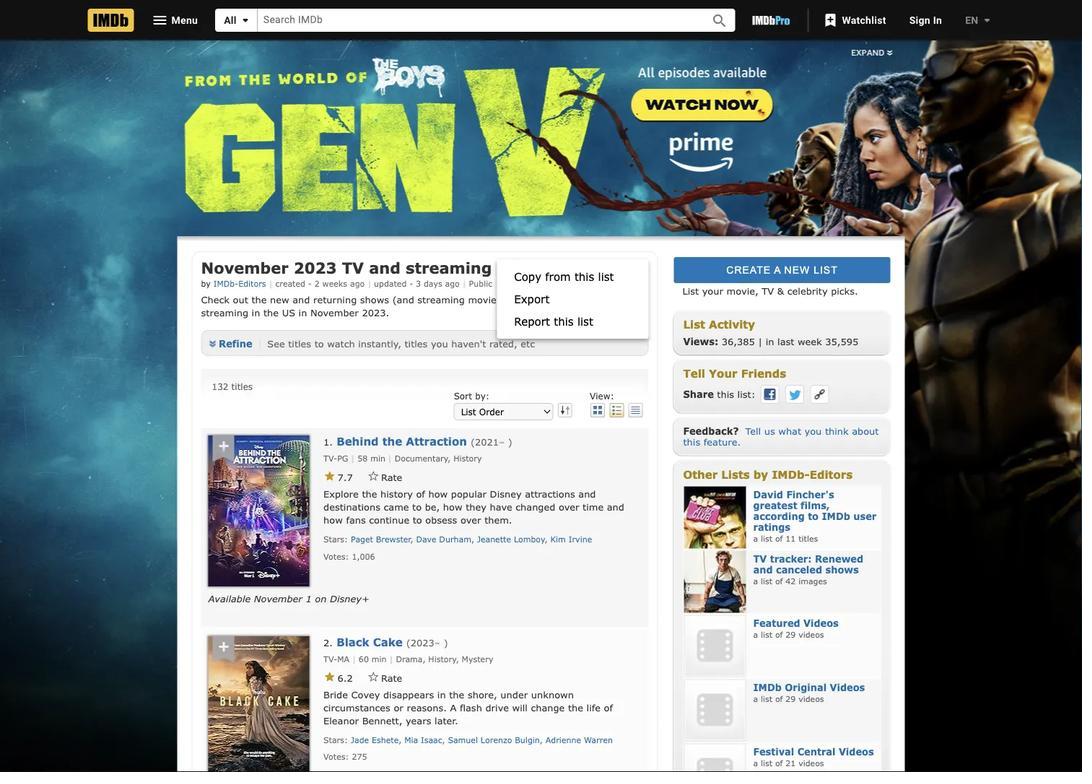 Task type: locate. For each thing, give the bounding box(es) containing it.
1 vertical spatial new
[[270, 294, 289, 305]]

lomboy
[[514, 534, 545, 544]]

of inside festival central videos a list of 21 videos
[[776, 758, 784, 768]]

1 vertical spatial list
[[684, 318, 706, 331]]

0 horizontal spatial by
[[201, 279, 211, 288]]

| right 36,385
[[759, 336, 763, 347]]

you inside tell us what you think about this feature.
[[805, 425, 822, 437]]

videos down images
[[804, 618, 839, 629]]

1 vertical spatial rate
[[381, 672, 403, 684]]

0 vertical spatial 29
[[786, 630, 796, 640]]

1 vertical spatial videos
[[799, 694, 825, 704]]

0 vertical spatial stars:
[[324, 534, 348, 544]]

list up export link
[[599, 270, 614, 283]]

1 vertical spatial 29
[[786, 694, 796, 704]]

tell left us
[[746, 425, 762, 437]]

mia isaac link
[[405, 735, 442, 745]]

1 vertical spatial editors
[[810, 468, 853, 481]]

2 vertical spatial videos
[[839, 746, 875, 757]]

to
[[315, 338, 324, 349], [413, 501, 422, 512], [809, 511, 819, 522], [413, 514, 422, 526]]

report this list
[[515, 315, 594, 328]]

titles right the 11
[[799, 534, 819, 543]]

of inside tv tracker: renewed and canceled shows a list of 42 images
[[776, 576, 784, 586]]

of up be, at bottom
[[416, 488, 425, 499]]

1 videos from the top
[[799, 630, 825, 640]]

featured videos a list of 29 videos
[[754, 618, 839, 640]]

titles right see
[[288, 338, 311, 349]]

list image image
[[685, 486, 747, 549], [685, 551, 747, 613], [685, 615, 747, 677], [685, 679, 747, 741], [685, 744, 747, 772]]

shows
[[360, 294, 390, 305], [826, 564, 860, 575]]

2 votes: from the top
[[324, 752, 349, 762]]

list up views:
[[684, 318, 706, 331]]

of left 21
[[776, 758, 784, 768]]

0 vertical spatial imdb
[[823, 511, 851, 522]]

to down fincher's at the bottom of the page
[[809, 511, 819, 522]]

history
[[454, 453, 482, 463]]

1 horizontal spatial by
[[754, 468, 769, 481]]

0 vertical spatial editors
[[239, 279, 266, 288]]

jeanette lomboy link
[[477, 534, 545, 544]]

imdb- up "check"
[[214, 279, 239, 288]]

&
[[778, 285, 785, 296]]

- left 3
[[410, 279, 413, 288]]

a down ratings
[[754, 534, 759, 543]]

other
[[684, 468, 718, 481]]

watchlist image
[[822, 12, 840, 29]]

list down imdb original videos link
[[761, 694, 773, 704]]

stars: for black
[[324, 735, 348, 745]]

1 horizontal spatial tell
[[746, 425, 762, 437]]

by inside november 2023 tv and streaming calendar by imdb-editors | created - 2 weeks ago | updated - 3 days ago | public check out the new and returning shows (and streaming movie premieres!) on tv and streaming in the us in november 2023.
[[201, 279, 211, 288]]

the up destinations
[[362, 488, 377, 499]]

stars: paget brewster , dave durham , jeanette lomboy , kim irvine
[[324, 534, 593, 544]]

votes: left 275
[[324, 752, 349, 762]]

3 list image image from the top
[[685, 615, 747, 677]]

1 horizontal spatial imdb-
[[772, 468, 810, 481]]

paget brewster link
[[351, 534, 411, 544]]

min inside the 1. behind the attraction (2021– ) tv-pg | 58 min | documentary, history
[[371, 453, 386, 463]]

imdb- up fincher's at the bottom of the page
[[772, 468, 810, 481]]

0 vertical spatial on
[[559, 294, 570, 305]]

this inside "link"
[[575, 270, 595, 283]]

stars: up votes: 1,006
[[324, 534, 348, 544]]

of down featured
[[776, 630, 784, 640]]

0 horizontal spatial you
[[431, 338, 448, 349]]

of left the 11
[[776, 534, 784, 543]]

of inside featured videos a list of 29 videos
[[776, 630, 784, 640]]

) inside the 1. behind the attraction (2021– ) tv-pg | 58 min | documentary, history
[[508, 436, 513, 447]]

tell
[[684, 367, 706, 380], [746, 425, 762, 437]]

david fincher's greatest films, according to imdb user ratings a list of 11 titles
[[754, 489, 877, 543]]

november up "imdb-editors" link
[[201, 258, 289, 277]]

streaming up days
[[406, 258, 492, 277]]

ascending order image
[[557, 403, 573, 417]]

0 vertical spatial click to add to watchlist image
[[210, 436, 237, 463]]

irvine
[[569, 534, 593, 544]]

votes: for behind the attraction
[[324, 551, 349, 561]]

0 horizontal spatial ago
[[350, 279, 365, 288]]

1 vertical spatial stars:
[[324, 735, 348, 745]]

other lists by imdb-editors
[[684, 468, 853, 481]]

changed
[[516, 501, 556, 512]]

0 horizontal spatial imdb-
[[214, 279, 239, 288]]

29 down featured videos link
[[786, 630, 796, 640]]

0 horizontal spatial shows
[[360, 294, 390, 305]]

videos
[[799, 630, 825, 640], [799, 694, 825, 704], [799, 758, 825, 768]]

rate up history
[[381, 472, 403, 483]]

1 horizontal spatial )
[[508, 436, 513, 447]]

1 tv- from the top
[[324, 453, 338, 463]]

None field
[[258, 9, 695, 32]]

) up history, on the left of page
[[444, 637, 448, 648]]

list image image for imdb original videos
[[685, 679, 747, 741]]

samuel
[[448, 735, 478, 745]]

0 horizontal spatial -
[[308, 279, 312, 288]]

and up us
[[293, 294, 310, 305]]

tv- down 2.
[[324, 654, 338, 664]]

1 vertical spatial shows
[[826, 564, 860, 575]]

ago
[[350, 279, 365, 288], [445, 279, 460, 288]]

all button
[[215, 9, 258, 32]]

2 vertical spatial videos
[[799, 758, 825, 768]]

in inside bride covey disappears in the shore, under unknown circumstances or reasons. a flash drive will change the life of eleanor bennett, years later.
[[438, 689, 446, 700]]

lorenzo
[[481, 735, 513, 745]]

export
[[515, 292, 550, 305]]

this down export link
[[554, 315, 574, 328]]

the
[[252, 294, 267, 305], [264, 307, 279, 318], [383, 435, 403, 448], [362, 488, 377, 499], [450, 689, 465, 700], [569, 702, 584, 713]]

0 vertical spatial by
[[201, 279, 211, 288]]

by up david
[[754, 468, 769, 481]]

you
[[431, 338, 448, 349], [805, 425, 822, 437]]

0 vertical spatial tv-
[[324, 453, 338, 463]]

list inside "david fincher's greatest films, according to imdb user ratings a list of 11 titles"
[[761, 534, 773, 543]]

videos inside featured videos a list of 29 videos
[[804, 618, 839, 629]]

editors up fincher's at the bottom of the page
[[810, 468, 853, 481]]

and up report this list link
[[589, 294, 607, 305]]

grid view image
[[590, 403, 606, 417]]

imdb
[[823, 511, 851, 522], [754, 682, 782, 693]]

3 videos from the top
[[799, 758, 825, 768]]

arrow drop down image
[[979, 12, 997, 29]]

list down ratings
[[761, 534, 773, 543]]

popular
[[451, 488, 487, 499]]

premieres!)
[[500, 294, 555, 305]]

1 vertical spatial )
[[444, 637, 448, 648]]

0 vertical spatial videos
[[799, 630, 825, 640]]

5 list image image from the top
[[685, 744, 747, 772]]

1 vertical spatial imdb
[[754, 682, 782, 693]]

history,
[[429, 654, 459, 664]]

new up celebrity
[[785, 264, 811, 276]]

rate up the disappears
[[381, 672, 403, 684]]

2. black cake (2023– ) tv-ma | 60 min | drama, history, mystery
[[324, 636, 494, 664]]

how left the fans
[[324, 514, 343, 526]]

0 vertical spatial new
[[785, 264, 811, 276]]

1 vertical spatial votes:
[[324, 752, 349, 762]]

drama,
[[396, 654, 426, 664]]

tell for your
[[684, 367, 706, 380]]

stars: up votes: 275
[[324, 735, 348, 745]]

jeanette
[[477, 534, 512, 544]]

2 rate from the top
[[381, 672, 403, 684]]

1 horizontal spatial shows
[[826, 564, 860, 575]]

films,
[[801, 500, 831, 511]]

click to add to watchlist image down 132
[[210, 436, 237, 463]]

by up "check"
[[201, 279, 211, 288]]

| left created
[[269, 279, 273, 288]]

returning
[[314, 294, 357, 305]]

see
[[268, 338, 285, 349]]

of right 'life'
[[604, 702, 613, 713]]

1 vertical spatial click to add to watchlist image
[[210, 636, 237, 664]]

renewed
[[816, 553, 864, 564]]

what
[[779, 425, 802, 437]]

celebrity
[[788, 285, 828, 296]]

menu image
[[151, 12, 169, 29]]

november left 1
[[254, 593, 303, 604]]

videos inside imdb original videos a list of 29 videos
[[799, 694, 825, 704]]

this up export link
[[575, 270, 595, 283]]

jade
[[351, 735, 369, 745]]

click to add to watchlist image for behind the attraction
[[210, 436, 237, 463]]

change
[[531, 702, 565, 713]]

, left dave
[[411, 534, 414, 544]]

0 horizontal spatial imdb
[[754, 682, 782, 693]]

november down returning
[[311, 307, 359, 318]]

29
[[786, 630, 796, 640], [786, 694, 796, 704]]

watch
[[327, 338, 355, 349]]

imdb left user
[[823, 511, 851, 522]]

detail view image
[[609, 403, 625, 417]]

according
[[754, 511, 805, 522]]

came
[[384, 501, 409, 512]]

to up dave
[[413, 514, 422, 526]]

videos down festival central videos link
[[799, 758, 825, 768]]

in left last
[[766, 336, 775, 347]]

1 click to add to watchlist image from the top
[[210, 436, 237, 463]]

a up '&' in the top right of the page
[[775, 264, 782, 276]]

you right what
[[805, 425, 822, 437]]

tv inside tv tracker: renewed and canceled shows a list of 42 images
[[754, 553, 767, 564]]

destinations
[[324, 501, 381, 512]]

list inside imdb original videos a list of 29 videos
[[761, 694, 773, 704]]

new
[[785, 264, 811, 276], [270, 294, 289, 305]]

instantly,
[[359, 338, 402, 349]]

videos inside festival central videos a list of 21 videos
[[839, 746, 875, 757]]

create a new list
[[727, 264, 839, 276]]

1 vertical spatial tv-
[[324, 654, 338, 664]]

you left haven't
[[431, 338, 448, 349]]

over down they at the left bottom
[[461, 514, 482, 526]]

of left "42"
[[776, 576, 784, 586]]

and
[[369, 258, 401, 277], [293, 294, 310, 305], [589, 294, 607, 305], [579, 488, 596, 499], [607, 501, 625, 512], [754, 564, 773, 575]]

a down featured
[[754, 630, 759, 640]]

0 horizontal spatial )
[[444, 637, 448, 648]]

unknown
[[532, 689, 574, 700]]

4 list image image from the top
[[685, 679, 747, 741]]

0 vertical spatial shows
[[360, 294, 390, 305]]

29 down the original
[[786, 694, 796, 704]]

videos inside imdb original videos a list of 29 videos
[[831, 682, 866, 693]]

0 vertical spatial min
[[371, 453, 386, 463]]

1 29 from the top
[[786, 630, 796, 640]]

click to add to watchlist image for black cake
[[210, 636, 237, 664]]

tv- down 1.
[[324, 453, 338, 463]]

shows up 2023.
[[360, 294, 390, 305]]

1 horizontal spatial -
[[410, 279, 413, 288]]

list up celebrity
[[814, 264, 839, 276]]

2 list image image from the top
[[685, 551, 747, 613]]

of inside explore the history of how popular disney attractions and destinations came to be, how they have changed over time and how fans continue to obsess over them.
[[416, 488, 425, 499]]

0 vertical spatial )
[[508, 436, 513, 447]]

1 vertical spatial you
[[805, 425, 822, 437]]

user
[[854, 511, 877, 522]]

over
[[559, 501, 580, 512], [461, 514, 482, 526]]

this left feature.
[[684, 436, 701, 447]]

1 vertical spatial tell
[[746, 425, 762, 437]]

ago right weeks
[[350, 279, 365, 288]]

list image image for featured videos
[[685, 615, 747, 677]]

fans
[[346, 514, 366, 526]]

1 vertical spatial min
[[372, 654, 387, 664]]

0 vertical spatial rate
[[381, 472, 403, 483]]

check
[[201, 294, 230, 305]]

pg
[[338, 453, 349, 463]]

streaming down "check"
[[201, 307, 249, 318]]

1 votes: from the top
[[324, 551, 349, 561]]

42
[[786, 576, 796, 586]]

videos inside featured videos a list of 29 videos
[[799, 630, 825, 640]]

how up be, at bottom
[[429, 488, 448, 499]]

black
[[337, 636, 370, 649]]

shows up images
[[826, 564, 860, 575]]

2 videos from the top
[[799, 694, 825, 704]]

0 horizontal spatial tell
[[684, 367, 706, 380]]

tv up report this list link
[[574, 294, 586, 305]]

0 horizontal spatial new
[[270, 294, 289, 305]]

1 horizontal spatial on
[[559, 294, 570, 305]]

2023.
[[362, 307, 390, 318]]

list activity views: 36,385 | in last week 35,595
[[684, 318, 859, 347]]

home image
[[88, 9, 134, 32]]

and right time
[[607, 501, 625, 512]]

list inside list activity views: 36,385 | in last week 35,595
[[684, 318, 706, 331]]

min right 58
[[371, 453, 386, 463]]

1 list image image from the top
[[685, 486, 747, 549]]

0 vertical spatial list
[[683, 285, 699, 296]]

1,006
[[352, 551, 375, 561]]

1 horizontal spatial ago
[[445, 279, 460, 288]]

click to add to watchlist image
[[210, 436, 237, 463], [210, 636, 237, 664]]

rate for the
[[381, 472, 403, 483]]

1 horizontal spatial you
[[805, 425, 822, 437]]

and up time
[[579, 488, 596, 499]]

and left canceled
[[754, 564, 773, 575]]

imdb- inside november 2023 tv and streaming calendar by imdb-editors | created - 2 weeks ago | updated - 3 days ago | public check out the new and returning shows (and streaming movie premieres!) on tv and streaming in the us in november 2023.
[[214, 279, 239, 288]]

report this list link
[[497, 310, 649, 333]]

export link
[[497, 288, 649, 310]]

1 horizontal spatial new
[[785, 264, 811, 276]]

2 - from the left
[[410, 279, 413, 288]]

rate
[[381, 472, 403, 483], [381, 672, 403, 684]]

ago right days
[[445, 279, 460, 288]]

0 vertical spatial videos
[[804, 618, 839, 629]]

videos down featured videos link
[[799, 630, 825, 640]]

tv left '&' in the top right of the page
[[762, 285, 775, 296]]

continue
[[369, 514, 410, 526]]

attraction
[[406, 435, 467, 448]]

1 horizontal spatial over
[[559, 501, 580, 512]]

circumstances
[[324, 702, 391, 713]]

this
[[575, 270, 595, 283], [554, 315, 574, 328], [718, 389, 735, 400], [684, 436, 701, 447]]

0 vertical spatial imdb-
[[214, 279, 239, 288]]

new inside november 2023 tv and streaming calendar by imdb-editors | created - 2 weeks ago | updated - 3 days ago | public check out the new and returning shows (and streaming movie premieres!) on tv and streaming in the us in november 2023.
[[270, 294, 289, 305]]

titles
[[288, 338, 311, 349], [405, 338, 428, 349], [232, 381, 253, 392], [799, 534, 819, 543]]

videos right central
[[839, 746, 875, 757]]

0 vertical spatial votes:
[[324, 551, 349, 561]]

) right (2021–
[[508, 436, 513, 447]]

tell for us
[[746, 425, 762, 437]]

0 vertical spatial tell
[[684, 367, 706, 380]]

1 rate from the top
[[381, 472, 403, 483]]

history
[[381, 488, 413, 499]]

editors
[[239, 279, 266, 288], [810, 468, 853, 481]]

over down attractions
[[559, 501, 580, 512]]

1 vertical spatial over
[[461, 514, 482, 526]]

tell your friends
[[684, 367, 787, 380]]

0 horizontal spatial editors
[[239, 279, 266, 288]]

videos right the original
[[831, 682, 866, 693]]

on inside november 2023 tv and streaming calendar by imdb-editors | created - 2 weeks ago | updated - 3 days ago | public check out the new and returning shows (and streaming movie premieres!) on tv and streaming in the us in november 2023.
[[559, 294, 570, 305]]

list image image for david fincher's greatest films, according to imdb user ratings
[[685, 486, 747, 549]]

2 click to add to watchlist image from the top
[[210, 636, 237, 664]]

all
[[224, 14, 237, 26]]

275
[[352, 752, 367, 762]]

votes: left 1,006
[[324, 551, 349, 561]]

isaac
[[421, 735, 442, 745]]

rate for cake
[[381, 672, 403, 684]]

the up "a"
[[450, 689, 465, 700]]

list down featured
[[761, 630, 773, 640]]

2 tv- from the top
[[324, 654, 338, 664]]

in up "reasons."
[[438, 689, 446, 700]]

create
[[727, 264, 772, 276]]

eleanor
[[324, 715, 359, 726]]

1 stars: from the top
[[324, 534, 348, 544]]

videos inside festival central videos a list of 21 videos
[[799, 758, 825, 768]]

2 29 from the top
[[786, 694, 796, 704]]

arrow drop down image
[[237, 12, 254, 29]]

en button
[[955, 7, 997, 33]]

to inside "david fincher's greatest films, according to imdb user ratings a list of 11 titles"
[[809, 511, 819, 522]]

imdb left the original
[[754, 682, 782, 693]]

1 vertical spatial on
[[315, 593, 327, 604]]

mystery
[[462, 654, 494, 664]]

tracker:
[[771, 553, 812, 564]]

the inside explore the history of how popular disney attractions and destinations came to be, how they have changed over time and how fans continue to obsess over them.
[[362, 488, 377, 499]]

1 vertical spatial videos
[[831, 682, 866, 693]]

how up the obsess
[[443, 501, 463, 512]]

tell inside tell us what you think about this feature.
[[746, 425, 762, 437]]

2.
[[324, 637, 333, 648]]

votes: 1,006
[[324, 551, 375, 561]]

| left 58
[[351, 453, 355, 463]]

11
[[786, 534, 796, 543]]

a inside button
[[775, 264, 782, 276]]

2 vertical spatial november
[[254, 593, 303, 604]]

0 vertical spatial you
[[431, 338, 448, 349]]

list down export link
[[578, 315, 594, 328]]

list image image for festival central videos
[[685, 744, 747, 772]]

dave durham link
[[416, 534, 472, 544]]

editors up out
[[239, 279, 266, 288]]

menu button
[[140, 9, 210, 32]]

2 stars: from the top
[[324, 735, 348, 745]]

1 horizontal spatial imdb
[[823, 511, 851, 522]]



Task type: describe. For each thing, give the bounding box(es) containing it.
a
[[450, 702, 457, 713]]

list inside button
[[814, 264, 839, 276]]

videos for central
[[839, 746, 875, 757]]

1 vertical spatial streaming
[[418, 294, 465, 305]]

a inside tv tracker: renewed and canceled shows a list of 42 images
[[754, 576, 759, 586]]

in left us
[[252, 307, 260, 318]]

compact view image
[[628, 403, 644, 417]]

lists
[[722, 468, 750, 481]]

list inside tv tracker: renewed and canceled shows a list of 42 images
[[761, 576, 773, 586]]

this left list:
[[718, 389, 735, 400]]

bride covey disappears in the shore, under unknown circumstances or reasons. a flash drive will change the life of eleanor bennett, years later.
[[324, 689, 613, 726]]

behind the attraction link
[[337, 435, 467, 448]]

warren
[[584, 735, 613, 745]]

(2023–
[[407, 637, 441, 648]]

festival central videos link
[[754, 746, 875, 757]]

imdb inside "david fincher's greatest films, according to imdb user ratings a list of 11 titles"
[[823, 511, 851, 522]]

| left 60
[[353, 654, 356, 664]]

votes: for black cake
[[324, 752, 349, 762]]

titles right 132
[[232, 381, 253, 392]]

the right out
[[252, 294, 267, 305]]

21
[[786, 758, 796, 768]]

stars: for behind
[[324, 534, 348, 544]]

featured
[[754, 618, 801, 629]]

submit search image
[[711, 12, 729, 30]]

list your movie, tv & celebrity picks.
[[683, 285, 859, 296]]

feedback?
[[684, 425, 739, 437]]

60
[[359, 654, 369, 664]]

the inside the 1. behind the attraction (2021– ) tv-pg | 58 min | documentary, history
[[383, 435, 403, 448]]

list for activity
[[684, 318, 706, 331]]

tv tracker: renewed and canceled shows a list of 42 images
[[754, 553, 864, 586]]

shore,
[[468, 689, 498, 700]]

disney
[[490, 488, 522, 499]]

create a new list button
[[674, 257, 891, 283]]

votes: 275
[[324, 752, 367, 762]]

to left watch
[[315, 338, 324, 349]]

35,595
[[826, 336, 859, 347]]

obsess
[[426, 514, 458, 526]]

list for your
[[683, 285, 699, 296]]

, left mia
[[399, 735, 402, 745]]

documentary,
[[395, 453, 451, 463]]

0 horizontal spatial on
[[315, 593, 327, 604]]

tv- inside "2. black cake (2023– ) tv-ma | 60 min | drama, history, mystery"
[[324, 654, 338, 664]]

us
[[282, 307, 296, 318]]

stars: jade eshete , mia isaac , samuel lorenzo bulgin , adrienne warren
[[324, 735, 613, 745]]

29 inside featured videos a list of 29 videos
[[786, 630, 796, 640]]

time
[[583, 501, 604, 512]]

videos for central
[[799, 758, 825, 768]]

have
[[490, 501, 513, 512]]

and up updated
[[369, 258, 401, 277]]

0 vertical spatial over
[[559, 501, 580, 512]]

and inside tv tracker: renewed and canceled shows a list of 42 images
[[754, 564, 773, 575]]

attractions
[[525, 488, 576, 499]]

imdb original videos a list of 29 videos
[[754, 682, 866, 704]]

2 vertical spatial how
[[324, 514, 343, 526]]

imdb inside imdb original videos a list of 29 videos
[[754, 682, 782, 693]]

min inside "2. black cake (2023– ) tv-ma | 60 min | drama, history, mystery"
[[372, 654, 387, 664]]

sort by:
[[454, 390, 490, 401]]

black cake image
[[208, 636, 310, 772]]

to left be, at bottom
[[413, 501, 422, 512]]

shows inside november 2023 tv and streaming calendar by imdb-editors | created - 2 weeks ago | updated - 3 days ago | public check out the new and returning shows (and streaming movie premieres!) on tv and streaming in the us in november 2023.
[[360, 294, 390, 305]]

| down behind the attraction link
[[389, 453, 392, 463]]

1.
[[324, 436, 333, 447]]

sort
[[454, 390, 472, 401]]

1 - from the left
[[308, 279, 312, 288]]

see titles to watch instantly, titles you haven't rated, etc
[[268, 338, 535, 349]]

your
[[703, 285, 724, 296]]

of inside imdb original videos a list of 29 videos
[[776, 694, 784, 704]]

| down cake
[[390, 654, 393, 664]]

flash
[[460, 702, 483, 713]]

new inside button
[[785, 264, 811, 276]]

of inside "david fincher's greatest films, according to imdb user ratings a list of 11 titles"
[[776, 534, 784, 543]]

1 horizontal spatial editors
[[810, 468, 853, 481]]

festival
[[754, 746, 795, 757]]

the left 'life'
[[569, 702, 584, 713]]

0 horizontal spatial over
[[461, 514, 482, 526]]

1 vertical spatial by
[[754, 468, 769, 481]]

(and
[[393, 294, 415, 305]]

titles right instantly,
[[405, 338, 428, 349]]

1. behind the attraction (2021– ) tv-pg | 58 min | documentary, history
[[324, 435, 513, 463]]

adrienne warren link
[[546, 735, 613, 745]]

1 vertical spatial imdb-
[[772, 468, 810, 481]]

durham
[[440, 534, 472, 544]]

of inside bride covey disappears in the shore, under unknown circumstances or reasons. a flash drive will change the life of eleanor bennett, years later.
[[604, 702, 613, 713]]

tv up weeks
[[342, 258, 364, 277]]

, left jeanette
[[472, 534, 475, 544]]

last
[[778, 336, 795, 347]]

tv- inside the 1. behind the attraction (2021– ) tv-pg | 58 min | documentary, history
[[324, 453, 338, 463]]

activity
[[709, 318, 756, 331]]

1 ago from the left
[[350, 279, 365, 288]]

view:
[[590, 390, 615, 401]]

1 vertical spatial how
[[443, 501, 463, 512]]

featured videos link
[[754, 618, 839, 629]]

| left updated
[[368, 279, 371, 288]]

watchlist
[[843, 14, 887, 26]]

watchlist button
[[815, 7, 899, 33]]

copy
[[515, 270, 542, 283]]

adrienne
[[546, 735, 582, 745]]

disney+
[[330, 593, 370, 604]]

a inside "david fincher's greatest films, according to imdb user ratings a list of 11 titles"
[[754, 534, 759, 543]]

, left the samuel
[[442, 735, 445, 745]]

7.7
[[338, 472, 353, 483]]

friends
[[742, 367, 787, 380]]

reasons.
[[407, 702, 447, 713]]

1 vertical spatial november
[[311, 307, 359, 318]]

2 ago from the left
[[445, 279, 460, 288]]

editors inside november 2023 tv and streaming calendar by imdb-editors | created - 2 weeks ago | updated - 3 days ago | public check out the new and returning shows (and streaming movie premieres!) on tv and streaming in the us in november 2023.
[[239, 279, 266, 288]]

29 inside imdb original videos a list of 29 videos
[[786, 694, 796, 704]]

a inside imdb original videos a list of 29 videos
[[754, 694, 759, 704]]

canceled
[[777, 564, 823, 575]]

(2021–
[[471, 436, 505, 447]]

Search IMDb text field
[[258, 9, 695, 32]]

0 vertical spatial how
[[429, 488, 448, 499]]

this inside tell us what you think about this feature.
[[684, 436, 701, 447]]

All search field
[[215, 9, 736, 32]]

bride
[[324, 689, 348, 700]]

list inside "link"
[[599, 270, 614, 283]]

week
[[798, 336, 823, 347]]

videos for original
[[799, 694, 825, 704]]

132 titles
[[212, 381, 253, 392]]

imdb-editors link
[[214, 279, 266, 288]]

available november 1 on disney+
[[208, 593, 370, 604]]

the left us
[[264, 307, 279, 318]]

, left adrienne
[[540, 735, 543, 745]]

covey
[[351, 689, 380, 700]]

behind the attraction image
[[208, 436, 310, 587]]

36,385
[[722, 336, 755, 347]]

in
[[934, 14, 943, 26]]

list:
[[738, 389, 756, 400]]

bulgin
[[515, 735, 540, 745]]

none field inside all search field
[[258, 9, 695, 32]]

weeks
[[323, 279, 348, 288]]

titles inside "david fincher's greatest films, according to imdb user ratings a list of 11 titles"
[[799, 534, 819, 543]]

calendar
[[498, 258, 571, 277]]

2 vertical spatial streaming
[[201, 307, 249, 318]]

share
[[684, 389, 714, 400]]

they
[[466, 501, 487, 512]]

| inside list activity views: 36,385 | in last week 35,595
[[759, 336, 763, 347]]

november 2023 tv and streaming calendar by imdb-editors | created - 2 weeks ago | updated - 3 days ago | public check out the new and returning shows (and streaming movie premieres!) on tv and streaming in the us in november 2023.
[[201, 258, 607, 318]]

a inside featured videos a list of 29 videos
[[754, 630, 759, 640]]

list inside featured videos a list of 29 videos
[[761, 630, 773, 640]]

greatest
[[754, 500, 798, 511]]

) inside "2. black cake (2023– ) tv-ma | 60 min | drama, history, mystery"
[[444, 637, 448, 648]]

a inside festival central videos a list of 21 videos
[[754, 758, 759, 768]]

updated
[[374, 279, 407, 288]]

days
[[424, 279, 443, 288]]

under
[[501, 689, 528, 700]]

videos for original
[[831, 682, 866, 693]]

list image image for tv tracker: renewed and canceled shows
[[685, 551, 747, 613]]

in inside list activity views: 36,385 | in last week 35,595
[[766, 336, 775, 347]]

sign in
[[910, 14, 943, 26]]

kim
[[551, 534, 566, 544]]

disappears
[[384, 689, 434, 700]]

0 vertical spatial streaming
[[406, 258, 492, 277]]

explore
[[324, 488, 359, 499]]

jade eshete link
[[351, 735, 399, 745]]

0 vertical spatial november
[[201, 258, 289, 277]]

tv tracker: renewed and canceled shows link
[[754, 553, 864, 575]]

movie
[[468, 294, 497, 305]]

| left the public
[[463, 279, 467, 288]]

tell us what you think about this feature. link
[[684, 425, 880, 447]]

by:
[[476, 390, 490, 401]]

list inside festival central videos a list of 21 videos
[[761, 758, 773, 768]]

central
[[798, 746, 836, 757]]

imdb original videos link
[[754, 682, 866, 693]]

shows inside tv tracker: renewed and canceled shows a list of 42 images
[[826, 564, 860, 575]]

menu
[[172, 14, 198, 26]]

, left kim
[[545, 534, 548, 544]]

in right us
[[299, 307, 307, 318]]

festival central videos a list of 21 videos
[[754, 746, 875, 768]]

picks.
[[832, 285, 859, 296]]



Task type: vqa. For each thing, say whether or not it's contained in the screenshot.
central at the right of the page
yes



